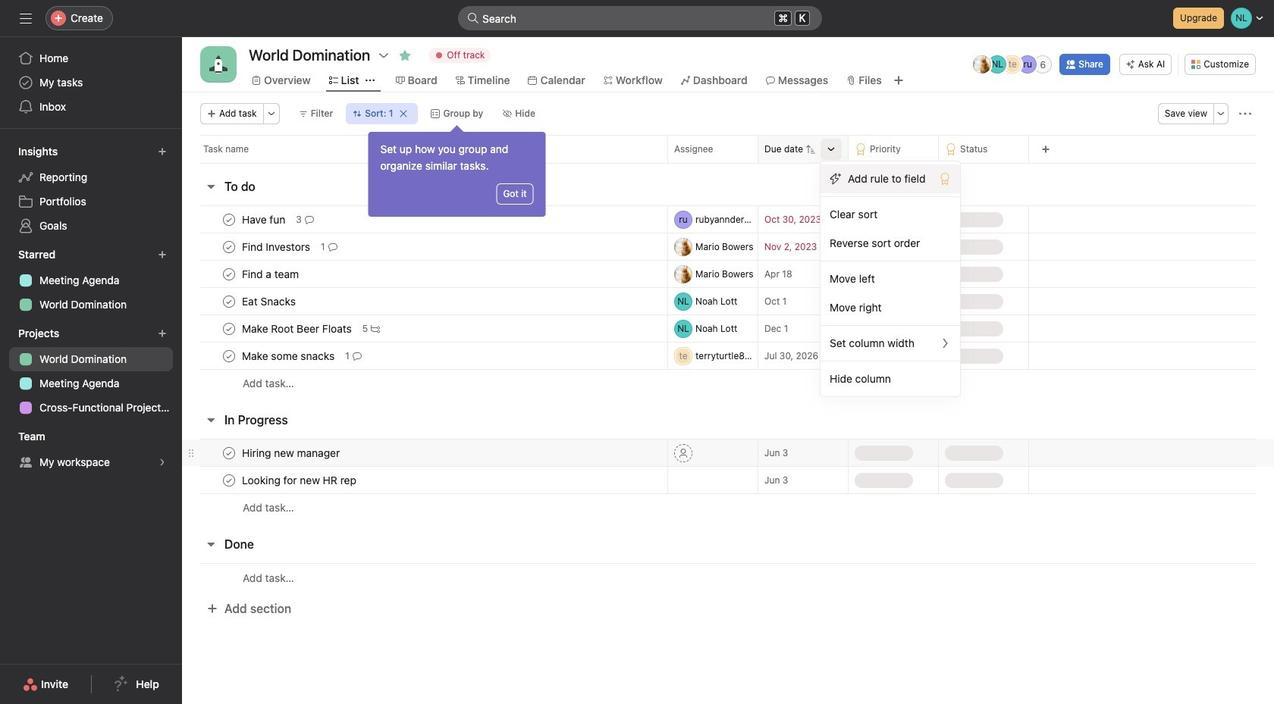 Task type: vqa. For each thing, say whether or not it's contained in the screenshot.
Task name text box to the top
yes



Task type: describe. For each thing, give the bounding box(es) containing it.
mark complete image for task name text box in the looking for new hr rep cell
[[220, 472, 238, 490]]

mark complete checkbox for task name text box within the eat snacks cell
[[220, 293, 238, 311]]

mark complete checkbox for task name text box in the looking for new hr rep cell
[[220, 472, 238, 490]]

show options for due date column image
[[827, 145, 836, 154]]

rocket image
[[209, 55, 228, 74]]

hiring new manager cell
[[182, 439, 668, 467]]

collapse task list for this group image for header in progress tree grid
[[205, 414, 217, 426]]

clear image
[[400, 109, 409, 118]]

mark complete image for task name text box within the eat snacks cell
[[220, 293, 238, 311]]

mark complete image for make some snacks cell
[[220, 347, 238, 365]]

mark complete checkbox for hiring new manager cell
[[220, 444, 238, 463]]

tab actions image
[[365, 76, 375, 85]]

1 horizontal spatial more actions image
[[1240, 108, 1252, 120]]

prominent image
[[467, 12, 480, 24]]

remove from starred image
[[399, 49, 412, 61]]

task name text field for hiring new manager cell
[[239, 446, 345, 461]]

mark complete checkbox for task name text field inside find investors cell
[[220, 238, 238, 256]]

task name text field inside make root beer floats cell
[[239, 321, 357, 337]]

global element
[[0, 37, 182, 128]]

mark complete image for find investors cell
[[220, 238, 238, 256]]

1 comment image
[[353, 352, 362, 361]]

new insights image
[[158, 147, 167, 156]]

add items to starred image
[[158, 250, 167, 260]]

have fun cell
[[182, 206, 668, 234]]

task name text field for mark complete image related to find investors cell
[[239, 239, 315, 255]]

5 subtasks image
[[371, 324, 380, 334]]

looking for new hr rep cell
[[182, 467, 668, 495]]

task name text field for mark complete image in find a team cell
[[239, 267, 304, 282]]



Task type: locate. For each thing, give the bounding box(es) containing it.
mark complete checkbox for 'have fun' cell
[[220, 211, 238, 229]]

mark complete image for task name text field within make root beer floats cell
[[220, 320, 238, 338]]

0 vertical spatial mark complete checkbox
[[220, 211, 238, 229]]

new project or portfolio image
[[158, 329, 167, 338]]

mark complete image inside the looking for new hr rep cell
[[220, 472, 238, 490]]

task name text field for make some snacks cell
[[239, 349, 339, 364]]

task name text field for the looking for new hr rep cell
[[239, 473, 361, 488]]

1 collapse task list for this group image from the top
[[205, 181, 217, 193]]

mark complete checkbox inside hiring new manager cell
[[220, 444, 238, 463]]

row
[[182, 135, 1275, 163], [200, 162, 1257, 164], [182, 206, 1275, 234], [182, 233, 1275, 261], [182, 260, 1275, 288], [182, 288, 1275, 316], [182, 315, 1275, 343], [182, 342, 1275, 370], [182, 370, 1275, 398], [182, 439, 1275, 467], [182, 467, 1275, 495], [182, 494, 1275, 522], [182, 564, 1275, 593]]

more actions image
[[1240, 108, 1252, 120], [267, 109, 276, 118]]

mark complete checkbox inside the looking for new hr rep cell
[[220, 472, 238, 490]]

1 task name text field from the top
[[239, 239, 315, 255]]

mark complete image inside hiring new manager cell
[[220, 444, 238, 463]]

2 vertical spatial task name text field
[[239, 321, 357, 337]]

show options for priority column image
[[917, 145, 927, 154]]

mark complete image
[[220, 293, 238, 311], [220, 320, 238, 338], [220, 444, 238, 463], [220, 472, 238, 490]]

2 collapse task list for this group image from the top
[[205, 414, 217, 426]]

1 task name text field from the top
[[239, 212, 290, 227]]

mark complete checkbox inside make root beer floats cell
[[220, 320, 238, 338]]

2 mark complete checkbox from the top
[[220, 265, 238, 283]]

teams element
[[0, 423, 182, 478]]

2 task name text field from the top
[[239, 294, 300, 309]]

4 mark complete image from the top
[[220, 347, 238, 365]]

0 horizontal spatial more actions image
[[267, 109, 276, 118]]

task name text field inside the looking for new hr rep cell
[[239, 473, 361, 488]]

see details, my workspace image
[[158, 458, 167, 467]]

task name text field inside hiring new manager cell
[[239, 446, 345, 461]]

4 mark complete checkbox from the top
[[220, 347, 238, 365]]

mark complete image inside make some snacks cell
[[220, 347, 238, 365]]

task name text field inside 'have fun' cell
[[239, 212, 290, 227]]

task name text field inside eat snacks cell
[[239, 294, 300, 309]]

3 mark complete checkbox from the top
[[220, 444, 238, 463]]

2 mark complete image from the top
[[220, 320, 238, 338]]

1 vertical spatial collapse task list for this group image
[[205, 414, 217, 426]]

3 task name text field from the top
[[239, 349, 339, 364]]

more options image
[[1217, 109, 1226, 118]]

mark complete checkbox inside find investors cell
[[220, 238, 238, 256]]

hide sidebar image
[[20, 12, 32, 24]]

1 mark complete image from the top
[[220, 293, 238, 311]]

4 mark complete image from the top
[[220, 472, 238, 490]]

eat snacks cell
[[182, 288, 668, 316]]

2 mark complete checkbox from the top
[[220, 293, 238, 311]]

mark complete image inside find a team cell
[[220, 265, 238, 283]]

Mark complete checkbox
[[220, 238, 238, 256], [220, 293, 238, 311], [220, 320, 238, 338], [220, 347, 238, 365], [220, 472, 238, 490]]

mark complete image for 'have fun' cell
[[220, 211, 238, 229]]

2 vertical spatial mark complete checkbox
[[220, 444, 238, 463]]

1 mark complete checkbox from the top
[[220, 211, 238, 229]]

task name text field inside find a team cell
[[239, 267, 304, 282]]

show options image
[[378, 49, 390, 61]]

header to do tree grid
[[182, 206, 1275, 398]]

add tab image
[[893, 74, 905, 87]]

mark complete image
[[220, 211, 238, 229], [220, 238, 238, 256], [220, 265, 238, 283], [220, 347, 238, 365]]

None field
[[458, 6, 823, 30]]

5 task name text field from the top
[[239, 473, 361, 488]]

add field image
[[1042, 145, 1051, 154]]

insights element
[[0, 138, 182, 241]]

collapse task list for this group image for the "header to do" tree grid
[[205, 181, 217, 193]]

3 mark complete checkbox from the top
[[220, 320, 238, 338]]

find a team cell
[[182, 260, 668, 288]]

1 vertical spatial mark complete checkbox
[[220, 265, 238, 283]]

3 task name text field from the top
[[239, 321, 357, 337]]

3 collapse task list for this group image from the top
[[205, 539, 217, 551]]

task name text field inside find investors cell
[[239, 239, 315, 255]]

mark complete image inside 'have fun' cell
[[220, 211, 238, 229]]

Task name text field
[[239, 212, 290, 227], [239, 294, 300, 309], [239, 349, 339, 364], [239, 446, 345, 461], [239, 473, 361, 488]]

starred element
[[0, 241, 182, 320]]

tooltip
[[368, 127, 546, 217]]

header in progress tree grid
[[182, 439, 1275, 522]]

make root beer floats cell
[[182, 315, 668, 343]]

4 task name text field from the top
[[239, 446, 345, 461]]

mark complete checkbox for task name text field within make root beer floats cell
[[220, 320, 238, 338]]

mark complete checkbox inside find a team cell
[[220, 265, 238, 283]]

menu item
[[821, 165, 961, 194]]

Search tasks, projects, and more text field
[[458, 6, 823, 30]]

mark complete image inside eat snacks cell
[[220, 293, 238, 311]]

mark complete checkbox inside eat snacks cell
[[220, 293, 238, 311]]

3 mark complete image from the top
[[220, 265, 238, 283]]

2 mark complete image from the top
[[220, 238, 238, 256]]

projects element
[[0, 320, 182, 423]]

mark complete checkbox for task name text box in make some snacks cell
[[220, 347, 238, 365]]

make some snacks cell
[[182, 342, 668, 370]]

2 task name text field from the top
[[239, 267, 304, 282]]

find investors cell
[[182, 233, 668, 261]]

0 vertical spatial collapse task list for this group image
[[205, 181, 217, 193]]

3 mark complete image from the top
[[220, 444, 238, 463]]

Task name text field
[[239, 239, 315, 255], [239, 267, 304, 282], [239, 321, 357, 337]]

2 vertical spatial collapse task list for this group image
[[205, 539, 217, 551]]

1 mark complete image from the top
[[220, 211, 238, 229]]

mark complete image for find a team cell
[[220, 265, 238, 283]]

mark complete checkbox inside make some snacks cell
[[220, 347, 238, 365]]

Mark complete checkbox
[[220, 211, 238, 229], [220, 265, 238, 283], [220, 444, 238, 463]]

0 vertical spatial task name text field
[[239, 239, 315, 255]]

5 mark complete checkbox from the top
[[220, 472, 238, 490]]

task name text field for eat snacks cell
[[239, 294, 300, 309]]

mark complete checkbox inside 'have fun' cell
[[220, 211, 238, 229]]

collapse task list for this group image
[[205, 181, 217, 193], [205, 414, 217, 426], [205, 539, 217, 551]]

1 comment image
[[328, 242, 337, 252]]

task name text field for 'have fun' cell
[[239, 212, 290, 227]]

1 mark complete checkbox from the top
[[220, 238, 238, 256]]

task name text field inside make some snacks cell
[[239, 349, 339, 364]]

mark complete checkbox for find a team cell
[[220, 265, 238, 283]]

1 vertical spatial task name text field
[[239, 267, 304, 282]]

3 comments image
[[305, 215, 314, 224]]

mark complete image for task name text box within the hiring new manager cell
[[220, 444, 238, 463]]



